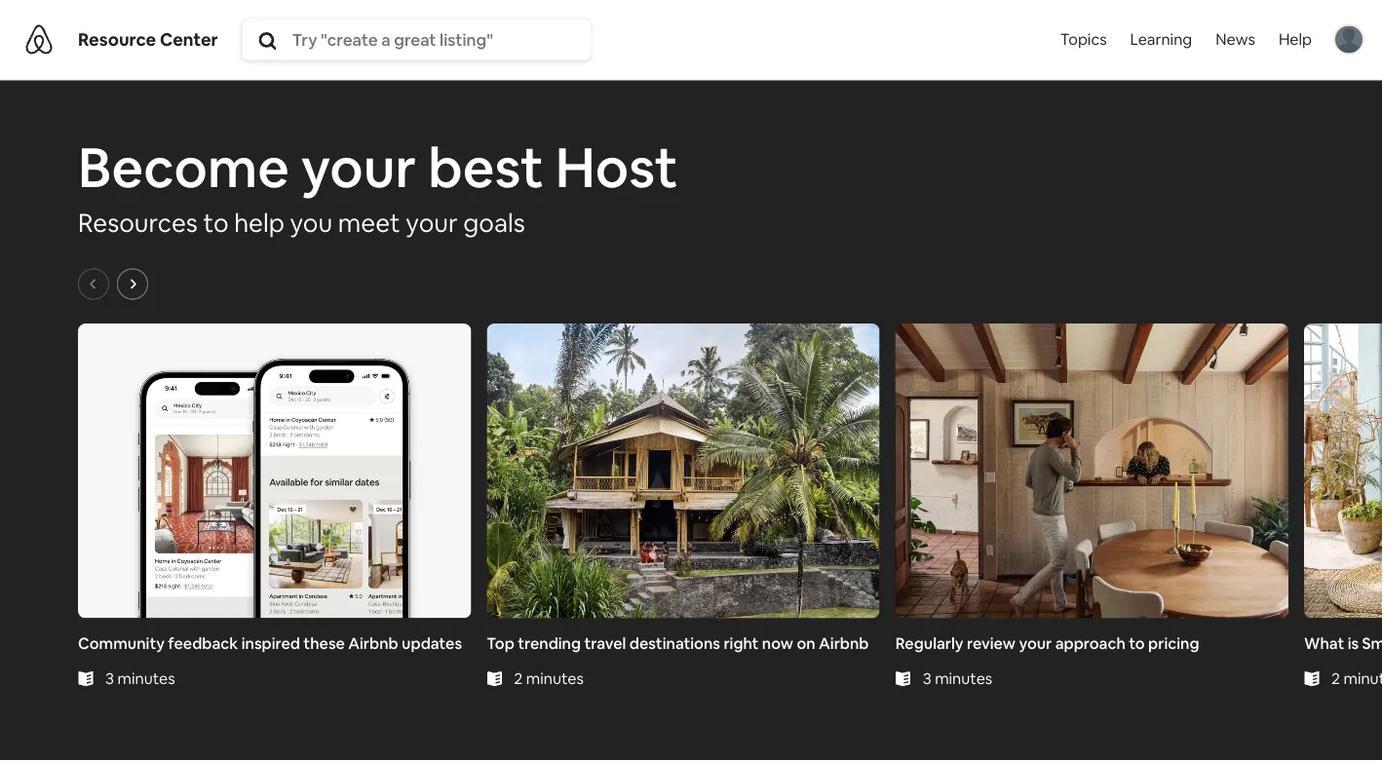 Task type: describe. For each thing, give the bounding box(es) containing it.
help
[[1279, 29, 1312, 49]]

3 for regularly review your approach to pricing
[[923, 668, 932, 688]]

regularly
[[896, 633, 964, 653]]

resources
[[78, 206, 198, 239]]

resource center
[[78, 28, 218, 51]]

help
[[234, 206, 284, 239]]

sm
[[1362, 633, 1382, 653]]

right
[[724, 633, 759, 653]]

topics
[[1060, 29, 1107, 49]]

2 for 2 minut
[[1332, 668, 1340, 688]]

regularly review your approach to pricing
[[896, 633, 1199, 653]]

to
[[203, 206, 229, 239]]

trending
[[518, 633, 581, 653]]

what
[[1304, 633, 1344, 653]]

inspired
[[241, 633, 300, 653]]

airbnb updates
[[348, 633, 462, 653]]

Search text field
[[292, 29, 588, 50]]

mateo's account image
[[1335, 26, 1363, 53]]

3 for community feedback inspired these airbnb updates
[[105, 668, 114, 688]]

2 for 2 minutes
[[514, 668, 523, 688]]

become
[[78, 131, 289, 203]]

best host
[[428, 131, 678, 203]]

top trending travel destinations right now on airbnb
[[487, 633, 869, 653]]

community
[[78, 633, 165, 653]]

1 vertical spatial your
[[1019, 633, 1052, 653]]

feedback
[[168, 633, 238, 653]]

become your best host resources to help you meet your goals
[[78, 131, 678, 239]]

help link
[[1267, 0, 1324, 78]]

top
[[487, 633, 514, 653]]

to pricing
[[1129, 633, 1199, 653]]

learning
[[1130, 29, 1192, 49]]

learning button
[[1119, 0, 1204, 78]]

your inside become your best host resources to help you meet your goals
[[301, 131, 416, 203]]

minut
[[1344, 668, 1382, 688]]

minutes for trending
[[526, 668, 584, 688]]

review
[[967, 633, 1016, 653]]

two people sit on a balcony bench just outside large open windows near potted trees, a table, and a spiral staircase. image
[[1304, 323, 1382, 618]]



Task type: locate. For each thing, give the bounding box(es) containing it.
3 minutes for community
[[105, 668, 175, 688]]

minutes
[[117, 668, 175, 688], [526, 668, 584, 688], [935, 668, 993, 688]]

news button
[[1204, 0, 1267, 78]]

center
[[160, 28, 218, 51]]

1 horizontal spatial minutes
[[526, 668, 584, 688]]

is
[[1348, 633, 1359, 653]]

0 horizontal spatial your
[[301, 131, 416, 203]]

1 horizontal spatial your
[[1019, 633, 1052, 653]]

3 minutes for regularly
[[923, 668, 993, 688]]

these
[[303, 633, 345, 653]]

1 3 minutes from the left
[[105, 668, 175, 688]]

1 horizontal spatial 2
[[1332, 668, 1340, 688]]

2 3 minutes from the left
[[923, 668, 993, 688]]

what is sm
[[1304, 633, 1382, 653]]

3 minutes down the community at the bottom of the page
[[105, 668, 175, 688]]

2 minutes
[[514, 668, 584, 688]]

minutes down the community at the bottom of the page
[[117, 668, 175, 688]]

2 minutes from the left
[[526, 668, 584, 688]]

0 horizontal spatial 3
[[105, 668, 114, 688]]

your right review
[[1019, 633, 1052, 653]]

minutes for feedback
[[117, 668, 175, 688]]

news
[[1216, 29, 1255, 49]]

you
[[290, 206, 332, 239]]

your
[[301, 131, 416, 203], [1019, 633, 1052, 653]]

1 horizontal spatial 3
[[923, 668, 932, 688]]

destinations
[[630, 633, 720, 653]]

minutes down review
[[935, 668, 993, 688]]

your goals
[[406, 206, 525, 239]]

2 horizontal spatial minutes
[[935, 668, 993, 688]]

on airbnb
[[797, 633, 869, 653]]

3 minutes
[[105, 668, 175, 688], [923, 668, 993, 688]]

side by side phone screens show listings available for the guest's original dates and for checking in a day earlier or later. image
[[78, 323, 471, 618], [78, 323, 471, 618]]

2 minut
[[1332, 668, 1382, 688]]

1 3 from the left
[[105, 668, 114, 688]]

0 vertical spatial your
[[301, 131, 416, 203]]

3 minutes from the left
[[935, 668, 993, 688]]

2 3 from the left
[[923, 668, 932, 688]]

minutes for review
[[935, 668, 993, 688]]

0 horizontal spatial 3 minutes
[[105, 668, 175, 688]]

3
[[105, 668, 114, 688], [923, 668, 932, 688]]

approach
[[1055, 633, 1126, 653]]

2 down "top"
[[514, 668, 523, 688]]

a person holding a mug and a cell phone walks past a dining table toward a bright window as another person looks on. image
[[896, 323, 1289, 618], [896, 323, 1289, 618]]

1 minutes from the left
[[117, 668, 175, 688]]

2
[[514, 668, 523, 688], [1332, 668, 1340, 688]]

0 horizontal spatial 2
[[514, 668, 523, 688]]

minutes down trending
[[526, 668, 584, 688]]

1 2 from the left
[[514, 668, 523, 688]]

resource center link
[[78, 28, 218, 51]]

3 minutes down regularly
[[923, 668, 993, 688]]

travel
[[584, 633, 626, 653]]

0 horizontal spatial minutes
[[117, 668, 175, 688]]

meet
[[338, 206, 400, 239]]

3 down the community at the bottom of the page
[[105, 668, 114, 688]]

2 left minut on the bottom right
[[1332, 668, 1340, 688]]

topics button
[[1057, 0, 1111, 82]]

three people sit on the front steps of a place listed on airbnb in bali facing large tropical trees and vegetation. image
[[487, 323, 880, 618], [487, 323, 880, 618]]

1 horizontal spatial 3 minutes
[[923, 668, 993, 688]]

community feedback inspired these airbnb updates
[[78, 633, 462, 653]]

resource
[[78, 28, 156, 51]]

now
[[762, 633, 794, 653]]

2 2 from the left
[[1332, 668, 1340, 688]]

your up meet
[[301, 131, 416, 203]]

3 down regularly
[[923, 668, 932, 688]]



Task type: vqa. For each thing, say whether or not it's contained in the screenshot.
· August 2023 for Lana
no



